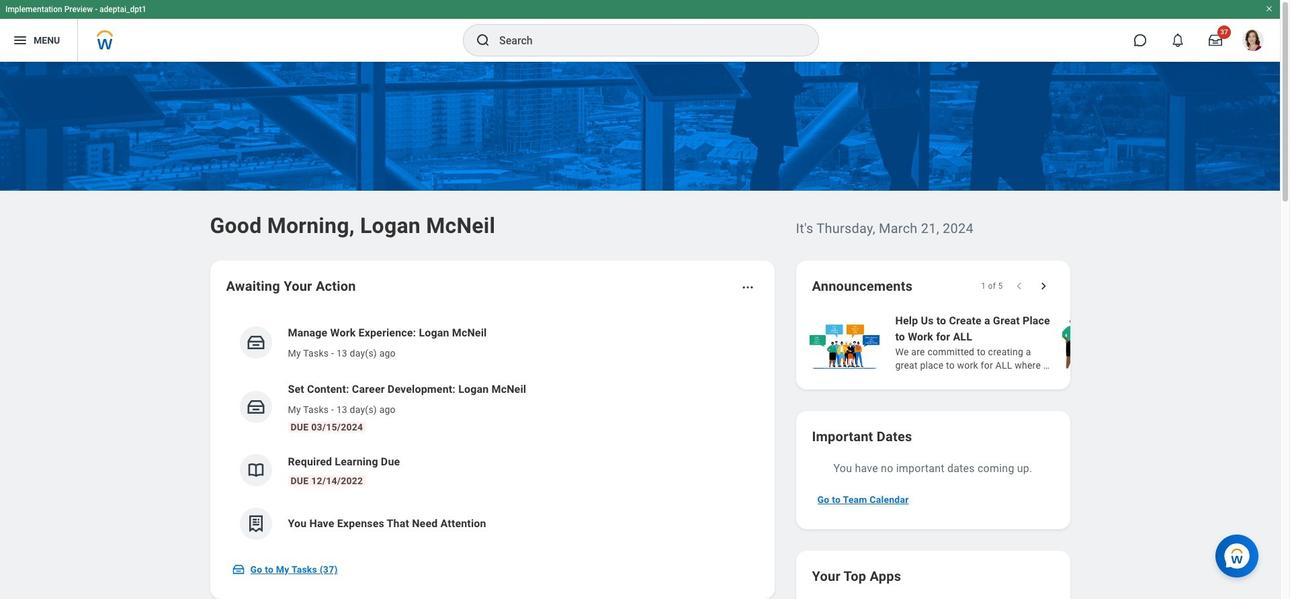 Task type: locate. For each thing, give the bounding box(es) containing it.
justify image
[[12, 32, 28, 48]]

0 horizontal spatial inbox image
[[232, 563, 245, 577]]

1 horizontal spatial inbox image
[[246, 333, 266, 353]]

0 vertical spatial inbox image
[[246, 333, 266, 353]]

banner
[[0, 0, 1281, 62]]

1 horizontal spatial list
[[807, 312, 1291, 374]]

inbox image
[[246, 333, 266, 353], [232, 563, 245, 577]]

status
[[982, 281, 1004, 292]]

inbox image
[[246, 397, 266, 418]]

list
[[807, 312, 1291, 374], [226, 315, 759, 551]]

close environment banner image
[[1266, 5, 1274, 13]]

main content
[[0, 62, 1291, 600]]



Task type: vqa. For each thing, say whether or not it's contained in the screenshot.
Profile Logan McNeil icon
yes



Task type: describe. For each thing, give the bounding box(es) containing it.
book open image
[[246, 461, 266, 481]]

inbox image inside list
[[246, 333, 266, 353]]

1 vertical spatial inbox image
[[232, 563, 245, 577]]

0 horizontal spatial list
[[226, 315, 759, 551]]

Search Workday  search field
[[500, 26, 791, 55]]

inbox large image
[[1210, 34, 1223, 47]]

chevron right small image
[[1037, 280, 1051, 293]]

search image
[[475, 32, 492, 48]]

chevron left small image
[[1013, 280, 1026, 293]]

dashboard expenses image
[[246, 514, 266, 535]]

notifications large image
[[1172, 34, 1185, 47]]

profile logan mcneil image
[[1243, 30, 1265, 54]]



